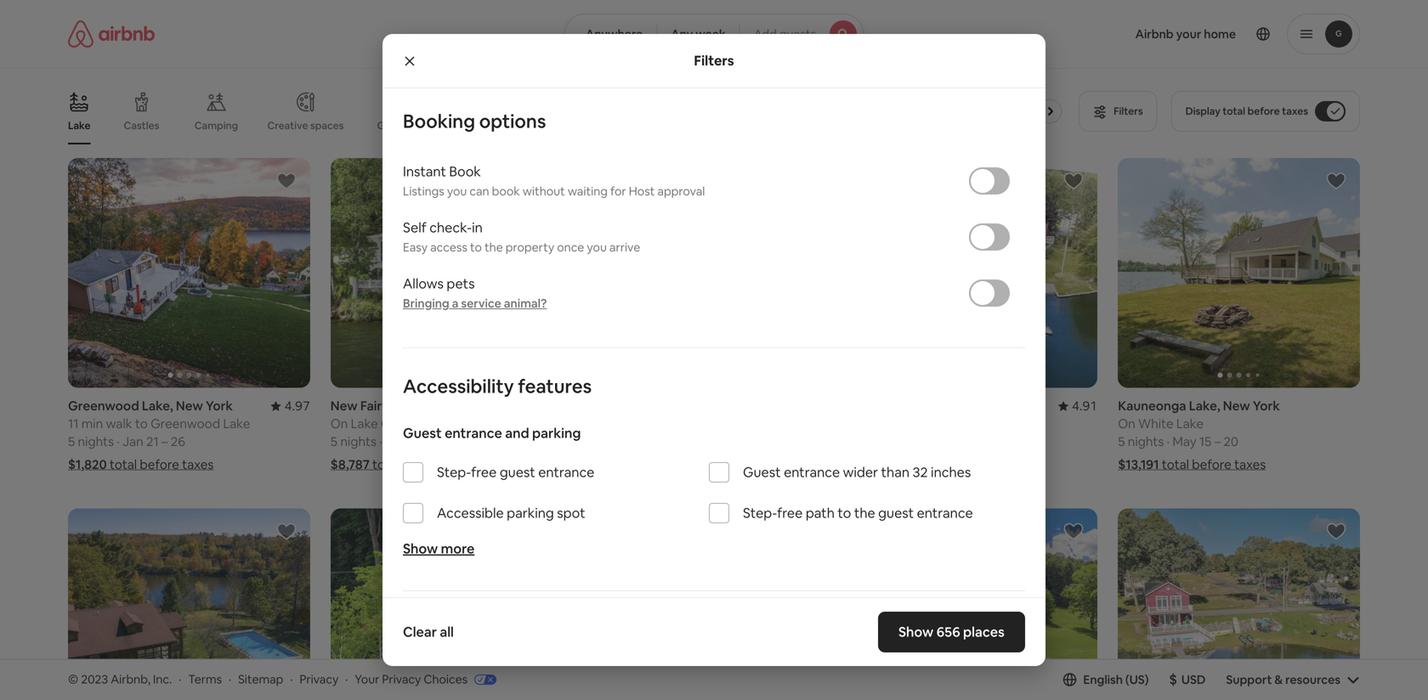 Task type: describe. For each thing, give the bounding box(es) containing it.
usd
[[1182, 673, 1206, 688]]

16
[[412, 434, 425, 450]]

$8,787
[[331, 457, 370, 473]]

5 inside kauneonga lake, new york on white lake 5 nights · may 15 – 20 $13,191 total before taxes
[[1119, 434, 1126, 450]]

add to wishlist: middlefield, connecticut image
[[1064, 171, 1085, 191]]

options
[[479, 109, 546, 134]]

sitemap link
[[238, 672, 284, 688]]

entrance up the path
[[784, 464, 840, 481]]

choices
[[424, 672, 468, 688]]

airbnb,
[[111, 672, 151, 688]]

terms
[[188, 672, 222, 688]]

display total before taxes
[[1186, 105, 1309, 118]]

property
[[506, 240, 555, 255]]

5 inside new fairfield, connecticut on lake candlewood 5 nights · dec 16 – 21 $8,787 total before taxes
[[331, 434, 338, 450]]

for
[[611, 184, 627, 199]]

connecticut
[[415, 398, 490, 415]]

step- for step-free guest entrance
[[437, 464, 471, 481]]

$
[[1170, 671, 1178, 689]]

show map
[[675, 598, 733, 613]]

lake inside new fairfield, connecticut on lake candlewood 5 nights · dec 16 – 21 $8,787 total before taxes
[[351, 416, 378, 433]]

approval
[[658, 184, 705, 199]]

$13,191
[[1119, 457, 1160, 473]]

guest for guest entrance wider than 32 inches
[[743, 464, 781, 481]]

$2,733 total before taxes
[[856, 457, 1002, 473]]

instant book listings you can book without waiting for host approval
[[403, 163, 705, 199]]

32
[[913, 464, 928, 481]]

before right display
[[1248, 105, 1281, 118]]

2 vertical spatial to
[[838, 505, 852, 522]]

castles
[[124, 119, 159, 132]]

· right terms
[[229, 672, 232, 688]]

map
[[708, 598, 733, 613]]

greenwood lake, new york 11 min walk to greenwood lake 5 nights · jan 21 – 26 $1,820 total before taxes
[[68, 398, 250, 473]]

terms · sitemap · privacy ·
[[188, 672, 348, 688]]

add to wishlist: putnam valley, new york image
[[802, 522, 822, 542]]

taxes inside kauneonga lake, new york on white lake 5 nights · may 15 – 20 $13,191 total before taxes
[[1235, 457, 1267, 473]]

lake inside the greenwood lake, new york 11 min walk to greenwood lake 5 nights · jan 21 – 26 $1,820 total before taxes
[[223, 416, 250, 433]]

your
[[355, 672, 380, 688]]

5 inside the greenwood lake, new york 11 min walk to greenwood lake 5 nights · jan 21 – 26 $1,820 total before taxes
[[68, 434, 75, 450]]

golfing
[[377, 119, 413, 132]]

access
[[430, 240, 468, 255]]

to inside the greenwood lake, new york 11 min walk to greenwood lake 5 nights · jan 21 – 26 $1,820 total before taxes
[[135, 416, 148, 433]]

without
[[523, 184, 565, 199]]

4.91
[[1072, 398, 1098, 415]]

entrance up spot
[[539, 464, 595, 481]]

entrance down inches at the right of the page
[[917, 505, 974, 522]]

· left your
[[345, 672, 348, 688]]

anywhere button
[[565, 14, 658, 54]]

accessible parking spot
[[437, 505, 586, 522]]

· inside kauneonga lake, new york on white lake 5 nights · may 15 – 20 $13,191 total before taxes
[[1167, 434, 1170, 450]]

inc.
[[153, 672, 172, 688]]

4.97
[[285, 398, 310, 415]]

book
[[449, 163, 481, 180]]

jan
[[123, 434, 144, 450]]

total inside kauneonga lake, new york on white lake 5 nights · may 15 – 20 $13,191 total before taxes
[[1163, 457, 1190, 473]]

more
[[441, 541, 475, 558]]

white
[[1139, 416, 1174, 433]]

0 vertical spatial guest
[[500, 464, 536, 481]]

guest entrance wider than 32 inches
[[743, 464, 972, 481]]

show map button
[[658, 585, 771, 626]]

© 2023 airbnb, inc. ·
[[68, 672, 182, 688]]

privacy link
[[300, 672, 339, 688]]

lake inside kauneonga lake, new york on white lake 5 nights · may 15 – 20 $13,191 total before taxes
[[1177, 416, 1204, 433]]

book
[[492, 184, 520, 199]]

$1,820
[[68, 457, 107, 473]]

· inside new fairfield, connecticut on lake candlewood 5 nights · dec 16 – 21 $8,787 total before taxes
[[379, 434, 382, 450]]

4.91 out of 5 average rating image
[[1059, 398, 1098, 415]]

york for kauneonga lake, new york on white lake 5 nights · may 15 – 20 $13,191 total before taxes
[[1254, 398, 1281, 415]]

– inside kauneonga lake, new york on white lake 5 nights · may 15 – 20 $13,191 total before taxes
[[1215, 434, 1221, 450]]

total right display
[[1223, 105, 1246, 118]]

you inside self check-in easy access to the property once you arrive
[[587, 240, 607, 255]]

total right $1,113
[[630, 457, 657, 473]]

any week
[[671, 26, 726, 42]]

accessibility
[[403, 375, 514, 399]]

new inside new fairfield, connecticut on lake candlewood 5 nights · dec 16 – 21 $8,787 total before taxes
[[331, 398, 358, 415]]

week
[[696, 26, 726, 42]]

taxes inside the greenwood lake, new york 11 min walk to greenwood lake 5 nights · jan 21 – 26 $1,820 total before taxes
[[182, 457, 214, 473]]

easy
[[403, 240, 428, 255]]

new fairfield, connecticut on lake candlewood 5 nights · dec 16 – 21 $8,787 total before taxes
[[331, 398, 490, 473]]

any week button
[[657, 14, 741, 54]]

clear all button
[[395, 616, 463, 650]]

step- for step-free path to the guest entrance
[[743, 505, 778, 522]]

show 656 places
[[899, 624, 1005, 641]]

guests
[[780, 26, 817, 42]]

1 horizontal spatial guest
[[879, 505, 914, 522]]

before inside kauneonga lake, new york on white lake 5 nights · may 15 – 20 $13,191 total before taxes
[[1193, 457, 1232, 473]]

step-free path to the guest entrance
[[743, 505, 974, 522]]

animal?
[[504, 296, 547, 311]]

lake inside 'group'
[[68, 119, 91, 132]]

support & resources
[[1227, 673, 1341, 688]]

· right inc.
[[179, 672, 182, 688]]

dec
[[385, 434, 409, 450]]

allows pets bringing a service animal?
[[403, 275, 547, 311]]

$ usd
[[1170, 671, 1206, 689]]

self check-in easy access to the property once you arrive
[[403, 219, 641, 255]]

– inside new fairfield, connecticut on lake candlewood 5 nights · dec 16 – 21 $8,787 total before taxes
[[427, 434, 434, 450]]

add to wishlist: lake huntington, new york image
[[1327, 522, 1347, 542]]

free for guest
[[471, 464, 497, 481]]

kauneonga
[[1119, 398, 1187, 415]]

filters dialog
[[383, 34, 1046, 701]]

support
[[1227, 673, 1273, 688]]

spot
[[557, 505, 586, 522]]

display
[[1186, 105, 1221, 118]]

candlewood
[[381, 416, 456, 433]]

inches
[[931, 464, 972, 481]]

allows
[[403, 275, 444, 293]]

min
[[81, 416, 103, 433]]

show 656 places link
[[879, 612, 1026, 653]]

1 vertical spatial parking
[[507, 505, 554, 522]]

$2,733
[[856, 457, 895, 473]]

26
[[171, 434, 185, 450]]

add guests button
[[740, 14, 864, 54]]

booking
[[403, 109, 475, 134]]

any
[[671, 26, 693, 42]]

english (us)
[[1084, 673, 1149, 688]]

show for show more
[[403, 541, 438, 558]]

taxes inside new fairfield, connecticut on lake candlewood 5 nights · dec 16 – 21 $8,787 total before taxes
[[445, 457, 477, 473]]

before right $1,113
[[660, 457, 699, 473]]

guest entrance and parking
[[403, 425, 581, 442]]



Task type: vqa. For each thing, say whether or not it's contained in the screenshot.
$250's night
no



Task type: locate. For each thing, give the bounding box(es) containing it.
1 horizontal spatial new
[[331, 398, 358, 415]]

1 21 from the left
[[146, 434, 159, 450]]

self
[[403, 219, 427, 236]]

21 inside new fairfield, connecticut on lake candlewood 5 nights · dec 16 – 21 $8,787 total before taxes
[[437, 434, 449, 450]]

on inside kauneonga lake, new york on white lake 5 nights · may 15 – 20 $13,191 total before taxes
[[1119, 416, 1136, 433]]

1 horizontal spatial york
[[1254, 398, 1281, 415]]

0 horizontal spatial new
[[176, 398, 203, 415]]

1 horizontal spatial –
[[427, 434, 434, 450]]

$1,113 total before taxes
[[593, 457, 734, 473]]

2 new from the left
[[331, 398, 358, 415]]

0 horizontal spatial guest
[[500, 464, 536, 481]]

new left fairfield,
[[331, 398, 358, 415]]

1 nights from the left
[[78, 434, 114, 450]]

– inside the greenwood lake, new york 11 min walk to greenwood lake 5 nights · jan 21 – 26 $1,820 total before taxes
[[162, 434, 168, 450]]

3 new from the left
[[1224, 398, 1251, 415]]

0 horizontal spatial 5
[[68, 434, 75, 450]]

21 right the jan
[[146, 434, 159, 450]]

path
[[806, 505, 835, 522]]

· inside the greenwood lake, new york 11 min walk to greenwood lake 5 nights · jan 21 – 26 $1,820 total before taxes
[[117, 434, 120, 450]]

new for to
[[176, 398, 203, 415]]

add to wishlist: hortonville, new york image
[[1064, 522, 1085, 542]]

1 horizontal spatial 5
[[331, 434, 338, 450]]

and
[[505, 425, 530, 442]]

2 york from the left
[[1254, 398, 1281, 415]]

host
[[629, 184, 655, 199]]

than
[[882, 464, 910, 481]]

lake, up 15
[[1190, 398, 1221, 415]]

to inside self check-in easy access to the property once you arrive
[[470, 240, 482, 255]]

3 – from the left
[[1215, 434, 1221, 450]]

before down 16
[[403, 457, 442, 473]]

nights
[[78, 434, 114, 450], [340, 434, 377, 450], [1128, 434, 1165, 450]]

nights inside the greenwood lake, new york 11 min walk to greenwood lake 5 nights · jan 21 – 26 $1,820 total before taxes
[[78, 434, 114, 450]]

0 horizontal spatial –
[[162, 434, 168, 450]]

show left 656
[[899, 624, 934, 641]]

ski-
[[521, 119, 539, 132]]

2 nights from the left
[[340, 434, 377, 450]]

service
[[461, 296, 502, 311]]

new up 20
[[1224, 398, 1251, 415]]

2 horizontal spatial show
[[899, 624, 934, 641]]

accessibility features
[[403, 375, 592, 399]]

you down book
[[447, 184, 467, 199]]

privacy left your
[[300, 672, 339, 688]]

21
[[146, 434, 159, 450], [437, 434, 449, 450]]

0 vertical spatial step-
[[437, 464, 471, 481]]

0 horizontal spatial free
[[471, 464, 497, 481]]

2 horizontal spatial new
[[1224, 398, 1251, 415]]

lake,
[[142, 398, 173, 415], [1190, 398, 1221, 415]]

1 new from the left
[[176, 398, 203, 415]]

new
[[176, 398, 203, 415], [331, 398, 358, 415], [1224, 398, 1251, 415]]

add to wishlist: kauneonga lake, new york image
[[1327, 171, 1347, 191]]

1 privacy from the left
[[300, 672, 339, 688]]

0 horizontal spatial 21
[[146, 434, 159, 450]]

show for show map
[[675, 598, 706, 613]]

– left 26
[[162, 434, 168, 450]]

bringing
[[403, 296, 450, 311]]

5 up $8,787
[[331, 434, 338, 450]]

1 – from the left
[[162, 434, 168, 450]]

none search field containing anywhere
[[565, 14, 864, 54]]

1 horizontal spatial nights
[[340, 434, 377, 450]]

once
[[557, 240, 585, 255]]

2 horizontal spatial nights
[[1128, 434, 1165, 450]]

2 horizontal spatial to
[[838, 505, 852, 522]]

nights up $8,787
[[340, 434, 377, 450]]

before inside the greenwood lake, new york 11 min walk to greenwood lake 5 nights · jan 21 – 26 $1,820 total before taxes
[[140, 457, 179, 473]]

taxes
[[1283, 105, 1309, 118], [182, 457, 214, 473], [445, 457, 477, 473], [970, 457, 1002, 473], [702, 457, 734, 473], [1235, 457, 1267, 473]]

check-
[[430, 219, 472, 236]]

to
[[470, 240, 482, 255], [135, 416, 148, 433], [838, 505, 852, 522]]

your privacy choices
[[355, 672, 468, 688]]

a
[[452, 296, 459, 311]]

0 horizontal spatial to
[[135, 416, 148, 433]]

guest for guest entrance and parking
[[403, 425, 442, 442]]

1 vertical spatial show
[[675, 598, 706, 613]]

kauneonga lake, new york on white lake 5 nights · may 15 – 20 $13,191 total before taxes
[[1119, 398, 1281, 473]]

instant
[[403, 163, 446, 180]]

you right once
[[587, 240, 607, 255]]

total inside the greenwood lake, new york 11 min walk to greenwood lake 5 nights · jan 21 – 26 $1,820 total before taxes
[[110, 457, 137, 473]]

walk
[[106, 416, 132, 433]]

1 5 from the left
[[68, 434, 75, 450]]

0 horizontal spatial on
[[331, 416, 348, 433]]

free for path
[[778, 505, 803, 522]]

show more button
[[403, 541, 475, 558]]

0 vertical spatial greenwood
[[68, 398, 139, 415]]

add guests
[[754, 26, 817, 42]]

21 inside the greenwood lake, new york 11 min walk to greenwood lake 5 nights · jan 21 – 26 $1,820 total before taxes
[[146, 434, 159, 450]]

· left dec
[[379, 434, 382, 450]]

1 horizontal spatial the
[[855, 505, 876, 522]]

york inside kauneonga lake, new york on white lake 5 nights · may 15 – 20 $13,191 total before taxes
[[1254, 398, 1281, 415]]

1 horizontal spatial you
[[587, 240, 607, 255]]

free down guest entrance and parking
[[471, 464, 497, 481]]

2 vertical spatial show
[[899, 624, 934, 641]]

the down wider
[[855, 505, 876, 522]]

1 vertical spatial the
[[855, 505, 876, 522]]

greenwood
[[68, 398, 139, 415], [151, 416, 220, 433]]

show
[[403, 541, 438, 558], [675, 598, 706, 613], [899, 624, 934, 641]]

can
[[470, 184, 490, 199]]

clear
[[403, 624, 437, 641]]

on inside new fairfield, connecticut on lake candlewood 5 nights · dec 16 – 21 $8,787 total before taxes
[[331, 416, 348, 433]]

0 vertical spatial to
[[470, 240, 482, 255]]

656
[[937, 624, 961, 641]]

guest down and
[[500, 464, 536, 481]]

3 5 from the left
[[1119, 434, 1126, 450]]

on up $8,787
[[331, 416, 348, 433]]

greenwood up 26
[[151, 416, 220, 433]]

2 horizontal spatial 5
[[1119, 434, 1126, 450]]

1 horizontal spatial step-
[[743, 505, 778, 522]]

york inside the greenwood lake, new york 11 min walk to greenwood lake 5 nights · jan 21 – 26 $1,820 total before taxes
[[206, 398, 233, 415]]

show left "more"
[[403, 541, 438, 558]]

parking right and
[[532, 425, 581, 442]]

0 horizontal spatial york
[[206, 398, 233, 415]]

creative spaces
[[267, 119, 344, 132]]

privacy
[[300, 672, 339, 688], [382, 672, 421, 688]]

to up the jan
[[135, 416, 148, 433]]

2 privacy from the left
[[382, 672, 421, 688]]

sitemap
[[238, 672, 284, 688]]

1 horizontal spatial greenwood
[[151, 416, 220, 433]]

0 horizontal spatial the
[[485, 240, 503, 255]]

nights down white
[[1128, 434, 1165, 450]]

york
[[206, 398, 233, 415], [1254, 398, 1281, 415]]

©
[[68, 672, 78, 688]]

None search field
[[565, 14, 864, 54]]

lake, for kauneonga
[[1190, 398, 1221, 415]]

on left white
[[1119, 416, 1136, 433]]

cabins
[[453, 119, 486, 132]]

support & resources button
[[1227, 673, 1361, 688]]

0 horizontal spatial privacy
[[300, 672, 339, 688]]

parking left spot
[[507, 505, 554, 522]]

york for greenwood lake, new york 11 min walk to greenwood lake 5 nights · jan 21 – 26 $1,820 total before taxes
[[206, 398, 233, 415]]

group containing lake
[[68, 78, 1069, 145]]

profile element
[[885, 0, 1361, 68]]

on
[[331, 416, 348, 433], [1119, 416, 1136, 433]]

entrance
[[445, 425, 503, 442], [539, 464, 595, 481], [784, 464, 840, 481], [917, 505, 974, 522]]

0 horizontal spatial nights
[[78, 434, 114, 450]]

in
[[472, 219, 483, 236]]

lake, inside the greenwood lake, new york 11 min walk to greenwood lake 5 nights · jan 21 – 26 $1,820 total before taxes
[[142, 398, 173, 415]]

group
[[68, 78, 1069, 145], [68, 158, 310, 388], [331, 158, 573, 388], [593, 158, 836, 388], [856, 158, 1098, 388], [1119, 158, 1361, 388], [68, 509, 310, 701], [331, 509, 573, 701], [593, 509, 836, 701], [856, 509, 1098, 701], [1119, 509, 1361, 701], [383, 592, 1046, 701]]

new for 5
[[1224, 398, 1251, 415]]

guest
[[500, 464, 536, 481], [879, 505, 914, 522]]

&
[[1275, 673, 1284, 688]]

1 vertical spatial you
[[587, 240, 607, 255]]

0 vertical spatial parking
[[532, 425, 581, 442]]

new inside kauneonga lake, new york on white lake 5 nights · may 15 – 20 $13,191 total before taxes
[[1224, 398, 1251, 415]]

lake, up 26
[[142, 398, 173, 415]]

1 horizontal spatial privacy
[[382, 672, 421, 688]]

0 vertical spatial you
[[447, 184, 467, 199]]

total down may
[[1163, 457, 1190, 473]]

nights inside new fairfield, connecticut on lake candlewood 5 nights · dec 16 – 21 $8,787 total before taxes
[[340, 434, 377, 450]]

total down the jan
[[110, 457, 137, 473]]

1 vertical spatial greenwood
[[151, 416, 220, 433]]

total right $2,733
[[898, 457, 925, 473]]

before right than
[[928, 457, 967, 473]]

1 horizontal spatial lake,
[[1190, 398, 1221, 415]]

1 horizontal spatial 21
[[437, 434, 449, 450]]

4.97 out of 5 average rating image
[[271, 398, 310, 415]]

to down in
[[470, 240, 482, 255]]

1 horizontal spatial to
[[470, 240, 482, 255]]

accessible
[[437, 505, 504, 522]]

2 horizontal spatial –
[[1215, 434, 1221, 450]]

add
[[754, 26, 777, 42]]

·
[[117, 434, 120, 450], [379, 434, 382, 450], [1167, 434, 1170, 450], [179, 672, 182, 688], [229, 672, 232, 688], [290, 672, 293, 688], [345, 672, 348, 688]]

total inside new fairfield, connecticut on lake candlewood 5 nights · dec 16 – 21 $8,787 total before taxes
[[373, 457, 400, 473]]

to right the path
[[838, 505, 852, 522]]

0 vertical spatial show
[[403, 541, 438, 558]]

entrance down connecticut
[[445, 425, 503, 442]]

guest down than
[[879, 505, 914, 522]]

show more
[[403, 541, 475, 558]]

total down dec
[[373, 457, 400, 473]]

parking
[[532, 425, 581, 442], [507, 505, 554, 522]]

clear all
[[403, 624, 454, 641]]

english (us) button
[[1063, 673, 1149, 688]]

1 on from the left
[[331, 416, 348, 433]]

step- left add to wishlist: putnam valley, new york icon
[[743, 505, 778, 522]]

2 21 from the left
[[437, 434, 449, 450]]

1 vertical spatial free
[[778, 505, 803, 522]]

guest
[[403, 425, 442, 442], [743, 464, 781, 481]]

free left the path
[[778, 505, 803, 522]]

show inside 'link'
[[899, 624, 934, 641]]

5 down 11 on the left of the page
[[68, 434, 75, 450]]

1 york from the left
[[206, 398, 233, 415]]

privacy inside 'link'
[[382, 672, 421, 688]]

add to wishlist: new fairfield, connecticut image
[[539, 171, 559, 191]]

add to wishlist: swan lake, new york image
[[276, 522, 297, 542]]

spaces
[[310, 119, 344, 132]]

filters
[[694, 52, 735, 69]]

0 horizontal spatial show
[[403, 541, 438, 558]]

pets
[[447, 275, 475, 293]]

bringing a service animal? button
[[403, 296, 547, 311]]

1 horizontal spatial show
[[675, 598, 706, 613]]

· left the jan
[[117, 434, 120, 450]]

nights inside kauneonga lake, new york on white lake 5 nights · may 15 – 20 $13,191 total before taxes
[[1128, 434, 1165, 450]]

greenwood up min on the left bottom of page
[[68, 398, 139, 415]]

nights down min on the left bottom of page
[[78, 434, 114, 450]]

0 horizontal spatial step-
[[437, 464, 471, 481]]

before down 15
[[1193, 457, 1232, 473]]

0 horizontal spatial guest
[[403, 425, 442, 442]]

0 vertical spatial the
[[485, 240, 503, 255]]

– right 15
[[1215, 434, 1221, 450]]

all
[[440, 624, 454, 641]]

1 vertical spatial guest
[[879, 505, 914, 522]]

0 horizontal spatial lake,
[[142, 398, 173, 415]]

1 vertical spatial to
[[135, 416, 148, 433]]

2 lake, from the left
[[1190, 398, 1221, 415]]

3 nights from the left
[[1128, 434, 1165, 450]]

1 lake, from the left
[[142, 398, 173, 415]]

0 vertical spatial guest
[[403, 425, 442, 442]]

lake, for greenwood
[[142, 398, 173, 415]]

before down 26
[[140, 457, 179, 473]]

20
[[1224, 434, 1239, 450]]

(us)
[[1126, 673, 1149, 688]]

5
[[68, 434, 75, 450], [331, 434, 338, 450], [1119, 434, 1126, 450]]

step- up accessible
[[437, 464, 471, 481]]

the inside self check-in easy access to the property once you arrive
[[485, 240, 503, 255]]

privacy right your
[[382, 672, 421, 688]]

· left may
[[1167, 434, 1170, 450]]

0 horizontal spatial you
[[447, 184, 467, 199]]

1 horizontal spatial on
[[1119, 416, 1136, 433]]

show left map
[[675, 598, 706, 613]]

features
[[518, 375, 592, 399]]

the left property
[[485, 240, 503, 255]]

2023
[[81, 672, 108, 688]]

step-free guest entrance
[[437, 464, 595, 481]]

1 vertical spatial guest
[[743, 464, 781, 481]]

0 horizontal spatial greenwood
[[68, 398, 139, 415]]

english
[[1084, 673, 1124, 688]]

lake, inside kauneonga lake, new york on white lake 5 nights · may 15 – 20 $13,191 total before taxes
[[1190, 398, 1221, 415]]

show for show 656 places
[[899, 624, 934, 641]]

ski-in/out
[[521, 119, 568, 132]]

add to wishlist: greenwood lake, new york image
[[276, 171, 297, 191]]

$1,113
[[593, 457, 627, 473]]

you inside instant book listings you can book without waiting for host approval
[[447, 184, 467, 199]]

– right 16
[[427, 434, 434, 450]]

terms link
[[188, 672, 222, 688]]

· left privacy link
[[290, 672, 293, 688]]

1 horizontal spatial free
[[778, 505, 803, 522]]

1 horizontal spatial guest
[[743, 464, 781, 481]]

1 vertical spatial step-
[[743, 505, 778, 522]]

new up 26
[[176, 398, 203, 415]]

new inside the greenwood lake, new york 11 min walk to greenwood lake 5 nights · jan 21 – 26 $1,820 total before taxes
[[176, 398, 203, 415]]

5 up $13,191
[[1119, 434, 1126, 450]]

21 right 16
[[437, 434, 449, 450]]

2 on from the left
[[1119, 416, 1136, 433]]

before inside new fairfield, connecticut on lake candlewood 5 nights · dec 16 – 21 $8,787 total before taxes
[[403, 457, 442, 473]]

may
[[1173, 434, 1197, 450]]

show inside button
[[675, 598, 706, 613]]

2 5 from the left
[[331, 434, 338, 450]]

2 – from the left
[[427, 434, 434, 450]]

add to wishlist: washington, connecticut image
[[539, 522, 559, 542]]

places
[[964, 624, 1005, 641]]

0 vertical spatial free
[[471, 464, 497, 481]]



